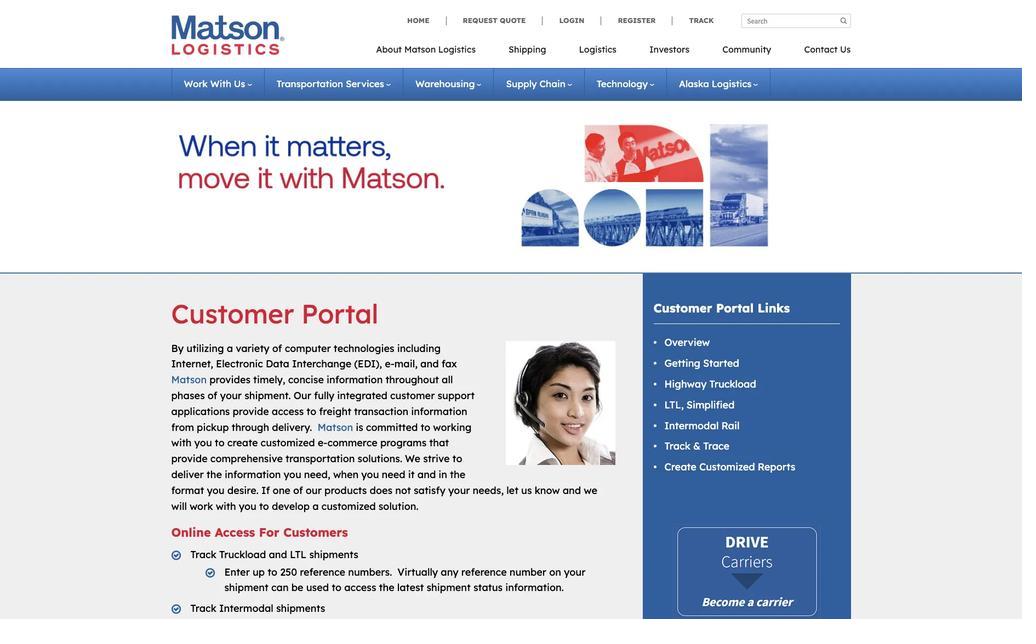 Task type: locate. For each thing, give the bounding box(es) containing it.
1 horizontal spatial a
[[313, 500, 319, 513]]

1 vertical spatial truckload
[[219, 548, 266, 561]]

matson inside 'link'
[[405, 44, 436, 55]]

2 horizontal spatial of
[[293, 484, 303, 497]]

2 horizontal spatial information
[[411, 405, 468, 418]]

track & trace link
[[665, 440, 730, 453]]

provides timely, concise information throughout all phases of your shipment. our fully integrated customer support applications provide access to freight transaction information from pickup through delivery.
[[171, 374, 475, 434]]

supply
[[506, 78, 537, 89]]

1 horizontal spatial matson
[[318, 421, 353, 434]]

0 vertical spatial access
[[272, 405, 304, 418]]

and
[[421, 358, 439, 370], [418, 468, 436, 481], [563, 484, 581, 497], [269, 548, 287, 561]]

you up the "one" on the bottom left of page
[[284, 468, 302, 481]]

2 vertical spatial of
[[293, 484, 303, 497]]

0 horizontal spatial portal
[[302, 297, 379, 330]]

1 horizontal spatial your
[[449, 484, 470, 497]]

data
[[266, 358, 290, 370]]

concise
[[288, 374, 324, 386]]

0 horizontal spatial provide
[[171, 453, 208, 465]]

from
[[171, 421, 194, 434]]

shipment down enter
[[225, 581, 269, 594]]

when
[[333, 468, 359, 481]]

your left needs,
[[449, 484, 470, 497]]

0 horizontal spatial your
[[220, 389, 242, 402]]

shipments down be
[[276, 602, 325, 615]]

1 horizontal spatial portal
[[717, 301, 754, 316]]

logistics down community link
[[712, 78, 752, 89]]

track inside track truckload and ltl shipments enter up to 250 reference numbers.  virtually any reference number on your shipment can be used to access the latest shipment status information.
[[191, 548, 217, 561]]

matson link
[[171, 374, 207, 386], [318, 421, 353, 434]]

your down provides
[[220, 389, 242, 402]]

1 vertical spatial information
[[411, 405, 468, 418]]

provide inside provides timely, concise information throughout all phases of your shipment. our fully integrated customer support applications provide access to freight transaction information from pickup through delivery.
[[233, 405, 269, 418]]

work
[[190, 500, 213, 513]]

0 horizontal spatial truckload
[[219, 548, 266, 561]]

one
[[273, 484, 291, 497]]

you down desire. at the left bottom
[[239, 500, 257, 513]]

freight
[[319, 405, 352, 418]]

track intermodal shipments
[[191, 602, 325, 615]]

is
[[356, 421, 363, 434]]

information down comprehensive
[[225, 468, 281, 481]]

portal up technologies
[[302, 297, 379, 330]]

matson inside by utilizing a variety of computer technologies including internet, electronic data interchange (edi), e-mail, and fax matson
[[171, 374, 207, 386]]

and down including
[[421, 358, 439, 370]]

portal inside section
[[717, 301, 754, 316]]

1 horizontal spatial provide
[[233, 405, 269, 418]]

logistics down login
[[579, 44, 617, 55]]

the left latest
[[379, 581, 395, 594]]

matson link up phases
[[171, 374, 207, 386]]

1 vertical spatial your
[[449, 484, 470, 497]]

rail
[[722, 419, 740, 432]]

enter
[[225, 566, 250, 578]]

our
[[306, 484, 322, 497]]

highway truckload
[[665, 378, 757, 390]]

the right deliver
[[207, 468, 222, 481]]

links
[[758, 301, 790, 316]]

1 horizontal spatial the
[[379, 581, 395, 594]]

overview link
[[665, 336, 710, 349]]

provide up through
[[233, 405, 269, 418]]

truckload up enter
[[219, 548, 266, 561]]

your right on
[[564, 566, 586, 578]]

customer up the variety
[[171, 297, 294, 330]]

1 horizontal spatial customized
[[322, 500, 376, 513]]

0 vertical spatial information
[[327, 374, 383, 386]]

timely,
[[253, 374, 286, 386]]

0 horizontal spatial shipment
[[225, 581, 269, 594]]

1 vertical spatial shipments
[[276, 602, 325, 615]]

reference up status
[[462, 566, 507, 578]]

1 vertical spatial a
[[313, 500, 319, 513]]

1 vertical spatial intermodal
[[219, 602, 274, 615]]

1 vertical spatial provide
[[171, 453, 208, 465]]

2 shipment from the left
[[427, 581, 471, 594]]

truckload down started at bottom right
[[710, 378, 757, 390]]

0 horizontal spatial reference
[[300, 566, 346, 578]]

0 horizontal spatial information
[[225, 468, 281, 481]]

through
[[232, 421, 269, 434]]

information inside is committed to working with you to create customized e-commerce programs that provide comprehensive transportation solutions. we strive to deliver the information you need, when you need it and in the format you desire. if one of our products does not satisfy your needs, let us know and we will work with you to develop a customized solution.
[[225, 468, 281, 481]]

1 horizontal spatial us
[[841, 44, 851, 55]]

your inside provides timely, concise information throughout all phases of your shipment. our fully integrated customer support applications provide access to freight transaction information from pickup through delivery.
[[220, 389, 242, 402]]

1 horizontal spatial reference
[[462, 566, 507, 578]]

of up "applications"
[[208, 389, 217, 402]]

intermodal down enter
[[219, 602, 274, 615]]

the inside track truckload and ltl shipments enter up to 250 reference numbers.  virtually any reference number on your shipment can be used to access the latest shipment status information.
[[379, 581, 395, 594]]

2 vertical spatial information
[[225, 468, 281, 481]]

support
[[438, 389, 475, 402]]

None search field
[[742, 14, 851, 28]]

1 horizontal spatial customer
[[654, 301, 713, 316]]

customized down delivery.
[[261, 437, 315, 449]]

0 vertical spatial shipments
[[310, 548, 359, 561]]

customer up overview link
[[654, 301, 713, 316]]

0 vertical spatial matson link
[[171, 374, 207, 386]]

top menu navigation
[[376, 41, 851, 63]]

contact us link
[[788, 41, 851, 63]]

a inside by utilizing a variety of computer technologies including internet, electronic data interchange (edi), e-mail, and fax matson
[[227, 342, 233, 355]]

customer
[[171, 297, 294, 330], [654, 301, 713, 316]]

supply chain link
[[506, 78, 572, 89]]

e- right (edi),
[[385, 358, 395, 370]]

0 horizontal spatial us
[[234, 78, 245, 89]]

2 horizontal spatial your
[[564, 566, 586, 578]]

information
[[327, 374, 383, 386], [411, 405, 468, 418], [225, 468, 281, 481]]

1 horizontal spatial of
[[272, 342, 282, 355]]

home
[[408, 16, 430, 25]]

0 vertical spatial truckload
[[710, 378, 757, 390]]

shipment down any
[[427, 581, 471, 594]]

logistics up warehousing link
[[439, 44, 476, 55]]

0 vertical spatial your
[[220, 389, 242, 402]]

0 vertical spatial e-
[[385, 358, 395, 370]]

information up working at the bottom of page
[[411, 405, 468, 418]]

comprehensive
[[210, 453, 283, 465]]

pickup
[[197, 421, 229, 434]]

you down pickup
[[194, 437, 212, 449]]

applications
[[171, 405, 230, 418]]

reference up used
[[300, 566, 346, 578]]

alaska services image
[[179, 112, 844, 259]]

e- up transportation
[[318, 437, 328, 449]]

to down the if
[[259, 500, 269, 513]]

1 horizontal spatial shipment
[[427, 581, 471, 594]]

1 horizontal spatial with
[[216, 500, 236, 513]]

electronic
[[216, 358, 263, 370]]

of
[[272, 342, 282, 355], [208, 389, 217, 402], [293, 484, 303, 497]]

to
[[307, 405, 317, 418], [421, 421, 431, 434], [215, 437, 225, 449], [453, 453, 463, 465], [259, 500, 269, 513], [268, 566, 278, 578], [332, 581, 342, 594]]

with down desire. at the left bottom
[[216, 500, 236, 513]]

working
[[433, 421, 472, 434]]

0 horizontal spatial intermodal
[[219, 602, 274, 615]]

0 vertical spatial matson
[[405, 44, 436, 55]]

0 vertical spatial with
[[171, 437, 192, 449]]

1 horizontal spatial access
[[344, 581, 377, 594]]

login link
[[543, 16, 601, 25]]

us right contact
[[841, 44, 851, 55]]

1 horizontal spatial matson link
[[318, 421, 353, 434]]

0 vertical spatial provide
[[233, 405, 269, 418]]

0 vertical spatial customized
[[261, 437, 315, 449]]

and left ltl
[[269, 548, 287, 561]]

matson up phases
[[171, 374, 207, 386]]

1 vertical spatial matson link
[[318, 421, 353, 434]]

1 vertical spatial with
[[216, 500, 236, 513]]

create customized reports link
[[665, 461, 796, 473]]

1 vertical spatial access
[[344, 581, 377, 594]]

products
[[325, 484, 367, 497]]

0 horizontal spatial logistics
[[439, 44, 476, 55]]

shipments inside track truckload and ltl shipments enter up to 250 reference numbers.  virtually any reference number on your shipment can be used to access the latest shipment status information.
[[310, 548, 359, 561]]

about matson logistics link
[[376, 41, 492, 63]]

0 horizontal spatial customized
[[261, 437, 315, 449]]

to right used
[[332, 581, 342, 594]]

transportation
[[277, 78, 343, 89]]

intermodal up &
[[665, 419, 719, 432]]

you down solutions.
[[362, 468, 379, 481]]

customized
[[700, 461, 755, 473]]

access inside track truckload and ltl shipments enter up to 250 reference numbers.  virtually any reference number on your shipment can be used to access the latest shipment status information.
[[344, 581, 377, 594]]

e- inside is committed to working with you to create customized e-commerce programs that provide comprehensive transportation solutions. we strive to deliver the information you need, when you need it and in the format you desire. if one of our products does not satisfy your needs, let us know and we will work with you to develop a customized solution.
[[318, 437, 328, 449]]

request
[[463, 16, 498, 25]]

e-
[[385, 358, 395, 370], [318, 437, 328, 449]]

truckload for track
[[219, 548, 266, 561]]

a down our
[[313, 500, 319, 513]]

is committed to working with you to create customized e-commerce programs that provide comprehensive transportation solutions. we strive to deliver the information you need, when you need it and in the format you desire. if one of our products does not satisfy your needs, let us know and we will work with you to develop a customized solution.
[[171, 421, 598, 513]]

1 vertical spatial matson
[[171, 374, 207, 386]]

0 horizontal spatial matson
[[171, 374, 207, 386]]

customer inside section
[[654, 301, 713, 316]]

0 vertical spatial of
[[272, 342, 282, 355]]

a up electronic
[[227, 342, 233, 355]]

provide up deliver
[[171, 453, 208, 465]]

0 horizontal spatial access
[[272, 405, 304, 418]]

trace
[[704, 440, 730, 453]]

matson down freight
[[318, 421, 353, 434]]

warehousing
[[416, 78, 475, 89]]

0 horizontal spatial customer
[[171, 297, 294, 330]]

committed
[[366, 421, 418, 434]]

of left our
[[293, 484, 303, 497]]

of up data
[[272, 342, 282, 355]]

logistics
[[439, 44, 476, 55], [579, 44, 617, 55], [712, 78, 752, 89]]

does
[[370, 484, 393, 497]]

be
[[292, 581, 304, 594]]

2 vertical spatial your
[[564, 566, 586, 578]]

getting
[[665, 357, 701, 370]]

access
[[272, 405, 304, 418], [344, 581, 377, 594]]

with
[[210, 78, 231, 89]]

the right "in"
[[450, 468, 466, 481]]

intermodal
[[665, 419, 719, 432], [219, 602, 274, 615]]

1 vertical spatial us
[[234, 78, 245, 89]]

customized
[[261, 437, 315, 449], [322, 500, 376, 513]]

intermodal rail link
[[665, 419, 740, 432]]

delivery.
[[272, 421, 312, 434]]

search image
[[841, 17, 848, 24]]

0 vertical spatial us
[[841, 44, 851, 55]]

any
[[441, 566, 459, 578]]

intermodal inside customer portal links section
[[665, 419, 719, 432]]

track inside customer portal links section
[[665, 440, 691, 453]]

matson link down freight
[[318, 421, 353, 434]]

1 vertical spatial e-
[[318, 437, 328, 449]]

truckload inside track truckload and ltl shipments enter up to 250 reference numbers.  virtually any reference number on your shipment can be used to access the latest shipment status information.
[[219, 548, 266, 561]]

0 horizontal spatial a
[[227, 342, 233, 355]]

(edi),
[[354, 358, 382, 370]]

1 shipment from the left
[[225, 581, 269, 594]]

need
[[382, 468, 406, 481]]

getting started link
[[665, 357, 740, 370]]

2 horizontal spatial matson
[[405, 44, 436, 55]]

and inside track truckload and ltl shipments enter up to 250 reference numbers.  virtually any reference number on your shipment can be used to access the latest shipment status information.
[[269, 548, 287, 561]]

you
[[194, 437, 212, 449], [284, 468, 302, 481], [362, 468, 379, 481], [207, 484, 225, 497], [239, 500, 257, 513]]

1 horizontal spatial e-
[[385, 358, 395, 370]]

by
[[171, 342, 184, 355]]

0 horizontal spatial e-
[[318, 437, 328, 449]]

2 vertical spatial matson
[[318, 421, 353, 434]]

1 horizontal spatial intermodal
[[665, 419, 719, 432]]

1 horizontal spatial truckload
[[710, 378, 757, 390]]

develop
[[272, 500, 310, 513]]

create customized reports
[[665, 461, 796, 473]]

track for track intermodal shipments
[[191, 602, 217, 615]]

access right used
[[344, 581, 377, 594]]

access up delivery.
[[272, 405, 304, 418]]

0 vertical spatial intermodal
[[665, 419, 719, 432]]

0 horizontal spatial of
[[208, 389, 217, 402]]

strive
[[423, 453, 450, 465]]

transaction
[[354, 405, 409, 418]]

solutions.
[[358, 453, 403, 465]]

your inside track truckload and ltl shipments enter up to 250 reference numbers.  virtually any reference number on your shipment can be used to access the latest shipment status information.
[[564, 566, 586, 578]]

1 vertical spatial of
[[208, 389, 217, 402]]

matson down home
[[405, 44, 436, 55]]

customized down the products
[[322, 500, 376, 513]]

us right with
[[234, 78, 245, 89]]

information up the integrated
[[327, 374, 383, 386]]

to down "our"
[[307, 405, 317, 418]]

truckload for highway
[[710, 378, 757, 390]]

provide
[[233, 405, 269, 418], [171, 453, 208, 465]]

needs,
[[473, 484, 504, 497]]

to down pickup
[[215, 437, 225, 449]]

0 vertical spatial a
[[227, 342, 233, 355]]

to up that
[[421, 421, 431, 434]]

interchange
[[292, 358, 352, 370]]

with down from
[[171, 437, 192, 449]]

know
[[535, 484, 560, 497]]

warehousing link
[[416, 78, 482, 89]]

matson logistics image
[[171, 15, 284, 55]]

used
[[306, 581, 329, 594]]

truckload inside customer portal links section
[[710, 378, 757, 390]]

portal left links
[[717, 301, 754, 316]]

shipments down customers
[[310, 548, 359, 561]]



Task type: describe. For each thing, give the bounding box(es) containing it.
commerce
[[328, 437, 378, 449]]

a inside is committed to working with you to create customized e-commerce programs that provide comprehensive transportation solutions. we strive to deliver the information you need, when you need it and in the format you desire. if one of our products does not satisfy your needs, let us know and we will work with you to develop a customized solution.
[[313, 500, 319, 513]]

fully
[[314, 389, 335, 402]]

internet,
[[171, 358, 213, 370]]

register link
[[601, 16, 673, 25]]

1 horizontal spatial logistics
[[579, 44, 617, 55]]

services
[[346, 78, 384, 89]]

customer portal links section
[[629, 274, 865, 619]]

home link
[[408, 16, 446, 25]]

to inside provides timely, concise information throughout all phases of your shipment. our fully integrated customer support applications provide access to freight transaction information from pickup through delivery.
[[307, 405, 317, 418]]

track truckload and ltl shipments enter up to 250 reference numbers.  virtually any reference number on your shipment can be used to access the latest shipment status information.
[[191, 548, 586, 594]]

variety
[[236, 342, 270, 355]]

work with us link
[[184, 78, 252, 89]]

250
[[280, 566, 297, 578]]

shipping link
[[492, 41, 563, 63]]

deliver
[[171, 468, 204, 481]]

alaska logistics
[[679, 78, 752, 89]]

by utilizing a variety of computer technologies including internet, electronic data interchange (edi), e-mail, and fax matson
[[171, 342, 457, 386]]

can
[[271, 581, 289, 594]]

track link
[[673, 16, 714, 25]]

provide inside is committed to working with you to create customized e-commerce programs that provide comprehensive transportation solutions. we strive to deliver the information you need, when you need it and in the format you desire. if one of our products does not satisfy your needs, let us know and we will work with you to develop a customized solution.
[[171, 453, 208, 465]]

it
[[408, 468, 415, 481]]

we
[[405, 453, 421, 465]]

e- inside by utilizing a variety of computer technologies including internet, electronic data interchange (edi), e-mail, and fax matson
[[385, 358, 395, 370]]

intermodal rail
[[665, 419, 740, 432]]

ltl,
[[665, 399, 684, 411]]

to right the up
[[268, 566, 278, 578]]

work with us
[[184, 78, 245, 89]]

community
[[723, 44, 772, 55]]

quote
[[500, 16, 526, 25]]

contact us
[[805, 44, 851, 55]]

customer
[[390, 389, 435, 402]]

supply chain
[[506, 78, 566, 89]]

about
[[376, 44, 402, 55]]

we
[[584, 484, 598, 497]]

2 horizontal spatial the
[[450, 468, 466, 481]]

access inside provides timely, concise information throughout all phases of your shipment. our fully integrated customer support applications provide access to freight transaction information from pickup through delivery.
[[272, 405, 304, 418]]

of inside by utilizing a variety of computer technologies including internet, electronic data interchange (edi), e-mail, and fax matson
[[272, 342, 282, 355]]

transportation services
[[277, 78, 384, 89]]

request quote link
[[446, 16, 543, 25]]

customer for customer portal links
[[654, 301, 713, 316]]

format
[[171, 484, 204, 497]]

contact
[[805, 44, 838, 55]]

utilizing
[[187, 342, 224, 355]]

create
[[665, 461, 697, 473]]

2 reference from the left
[[462, 566, 507, 578]]

phases
[[171, 389, 205, 402]]

0 horizontal spatial with
[[171, 437, 192, 449]]

you up work
[[207, 484, 225, 497]]

including
[[397, 342, 441, 355]]

transportation
[[286, 453, 355, 465]]

1 vertical spatial customized
[[322, 500, 376, 513]]

investors
[[650, 44, 690, 55]]

alaska logistics link
[[679, 78, 759, 89]]

and left we
[[563, 484, 581, 497]]

2 horizontal spatial logistics
[[712, 78, 752, 89]]

customer portal links
[[654, 301, 790, 316]]

ltl, simplified
[[665, 399, 735, 411]]

carrier image
[[673, 524, 821, 619]]

customers
[[283, 525, 348, 540]]

and right it
[[418, 468, 436, 481]]

customer for customer portal
[[171, 297, 294, 330]]

technologies
[[334, 342, 395, 355]]

work
[[184, 78, 208, 89]]

track for track & trace
[[665, 440, 691, 453]]

your inside is committed to working with you to create customized e-commerce programs that provide comprehensive transportation solutions. we strive to deliver the information you need, when you need it and in the format you desire. if one of our products does not satisfy your needs, let us know and we will work with you to develop a customized solution.
[[449, 484, 470, 497]]

latest
[[397, 581, 424, 594]]

technology link
[[597, 78, 655, 89]]

logistics inside 'link'
[[439, 44, 476, 55]]

if
[[262, 484, 270, 497]]

&
[[694, 440, 701, 453]]

1 horizontal spatial information
[[327, 374, 383, 386]]

1 reference from the left
[[300, 566, 346, 578]]

and inside by utilizing a variety of computer technologies including internet, electronic data interchange (edi), e-mail, and fax matson
[[421, 358, 439, 370]]

community link
[[706, 41, 788, 63]]

transportation services link
[[277, 78, 391, 89]]

to right strive at bottom
[[453, 453, 463, 465]]

number
[[510, 566, 547, 578]]

of inside provides timely, concise information throughout all phases of your shipment. our fully integrated customer support applications provide access to freight transaction information from pickup through delivery.
[[208, 389, 217, 402]]

technology
[[597, 78, 648, 89]]

of inside is committed to working with you to create customized e-commerce programs that provide comprehensive transportation solutions. we strive to deliver the information you need, when you need it and in the format you desire. if one of our products does not satisfy your needs, let us know and we will work with you to develop a customized solution.
[[293, 484, 303, 497]]

us inside contact us link
[[841, 44, 851, 55]]

need,
[[304, 468, 331, 481]]

up
[[253, 566, 265, 578]]

us
[[522, 484, 532, 497]]

ltl, simplified link
[[665, 399, 735, 411]]

portal for customer portal links
[[717, 301, 754, 316]]

let
[[507, 484, 519, 497]]

about matson logistics
[[376, 44, 476, 55]]

started
[[704, 357, 740, 370]]

ltl
[[290, 548, 307, 561]]

computer
[[285, 342, 331, 355]]

track for track truckload and ltl shipments enter up to 250 reference numbers.  virtually any reference number on your shipment can be used to access the latest shipment status information.
[[191, 548, 217, 561]]

will
[[171, 500, 187, 513]]

reports
[[758, 461, 796, 473]]

overview
[[665, 336, 710, 349]]

highway truckload link
[[665, 378, 757, 390]]

on
[[550, 566, 562, 578]]

access
[[215, 525, 255, 540]]

programs
[[381, 437, 427, 449]]

simplified
[[687, 399, 735, 411]]

our
[[294, 389, 311, 402]]

provides
[[210, 374, 251, 386]]

track for track
[[690, 16, 714, 25]]

online
[[171, 525, 211, 540]]

0 horizontal spatial matson link
[[171, 374, 207, 386]]

logistics link
[[563, 41, 633, 63]]

portal for customer portal
[[302, 297, 379, 330]]

Search search field
[[742, 14, 851, 28]]

information.
[[506, 581, 564, 594]]

0 horizontal spatial the
[[207, 468, 222, 481]]

for
[[259, 525, 280, 540]]

in
[[439, 468, 448, 481]]



Task type: vqa. For each thing, say whether or not it's contained in the screenshot.
90813 within the Matson Auto & Oversized Cargo Yard 1320 Pier C Street Long Beach, CA 90813
no



